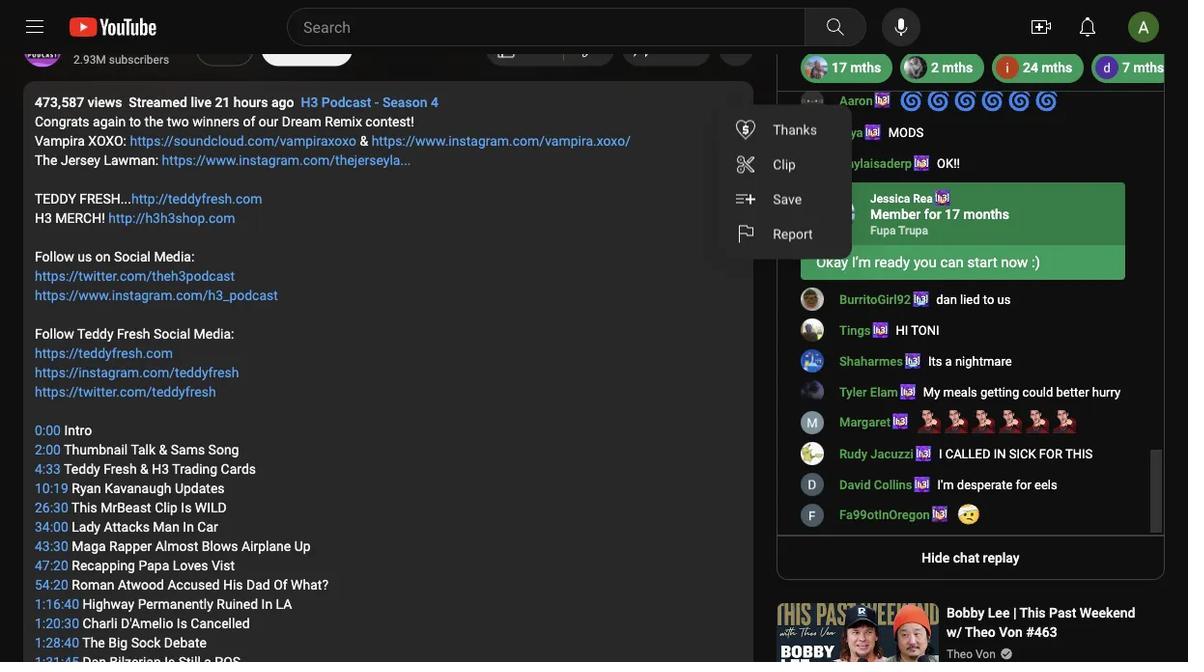 Task type: locate. For each thing, give the bounding box(es) containing it.
is up debate
[[177, 616, 187, 632]]

1 horizontal spatial the
[[82, 635, 105, 651]]

1 horizontal spatial clip
[[773, 157, 796, 172]]

0 horizontal spatial &
[[140, 461, 149, 477]]

Join text field
[[212, 41, 238, 57]]

bobby lee | this past weekend w/ theo von #463 by theo von 4,208,068 views 1 month ago 2 hours, 8 minutes element
[[947, 604, 1142, 642]]

clip inside option
[[773, 157, 796, 172]]

1 7 from the left
[[42, 94, 50, 110]]

1 horizontal spatial in
[[261, 596, 273, 612]]

ago
[[271, 94, 294, 110]]

1 vertical spatial von
[[976, 648, 996, 662]]

https://www.instagram.com/h3_podcast
[[35, 287, 278, 303]]

remix
[[325, 113, 362, 129]]

xoxo:
[[88, 133, 127, 149]]

teddy up the ryan
[[64, 461, 100, 477]]

1 follow from the top
[[35, 249, 74, 264]]

podcast
[[97, 31, 154, 49], [322, 94, 371, 110]]

roman
[[72, 577, 115, 593]]

Share text field
[[661, 41, 696, 57]]

0 horizontal spatial 7
[[42, 94, 50, 110]]

7 right "5"
[[77, 94, 84, 110]]

fresh up https://teddyfresh.com link
[[117, 326, 150, 342]]

the down vampira
[[35, 152, 57, 168]]

media: down https://www.instagram.com/h3_podcast
[[194, 326, 234, 342]]

8
[[69, 94, 77, 110]]

0 vertical spatial in
[[183, 519, 194, 535]]

4 right the season
[[431, 94, 438, 110]]

media:
[[154, 249, 195, 264], [194, 326, 234, 342]]

thumbnail
[[64, 442, 128, 458]]

media: for https://teddyfresh.com
[[194, 326, 234, 342]]

1 vertical spatial media:
[[194, 326, 234, 342]]

follow left us at the left of the page
[[35, 249, 74, 264]]

-
[[375, 94, 379, 110]]

1 horizontal spatial von
[[999, 625, 1023, 641]]

the
[[35, 152, 57, 168], [82, 635, 105, 651]]

hide chat replay button
[[782, 541, 1160, 576]]

accused
[[168, 577, 220, 593]]

in left la at the left
[[261, 596, 273, 612]]

sock
[[131, 635, 161, 651]]

theo inside bobby lee | this past weekend w/ theo von #463
[[965, 625, 996, 641]]

0 horizontal spatial the
[[35, 152, 57, 168]]

0 vertical spatial this
[[72, 500, 97, 516]]

subscribers
[[109, 53, 169, 66]]

1 horizontal spatial 7
[[77, 94, 84, 110]]

h3 up dream
[[301, 94, 318, 110]]

congrats
[[35, 113, 89, 129]]

media: for https://twitter.com/theh3podcast
[[154, 249, 195, 264]]

https://www.instagram.com/vampira.xoxo/ link
[[372, 133, 631, 149]]

bobby lee | this past weekend w/ theo von #463
[[947, 605, 1136, 641]]

Subscribe text field
[[277, 41, 337, 57]]

473,587 views element
[[35, 0, 129, 112]]

report
[[773, 226, 813, 242]]

social up https://twitter.com/theh3podcast
[[114, 249, 151, 264]]

podcast for h3 podcast
[[97, 31, 154, 49]]

None search field
[[252, 8, 870, 46]]

4
[[532, 41, 540, 57], [35, 94, 42, 110], [431, 94, 438, 110]]

https://www.instagram.com/thejerseyla...
[[162, 152, 411, 168]]

0 vertical spatial clip
[[773, 157, 796, 172]]

0 vertical spatial von
[[999, 625, 1023, 641]]

big
[[108, 635, 128, 651]]

h3 podcast link
[[73, 29, 155, 51]]

clip up man
[[155, 500, 178, 516]]

recapping
[[72, 558, 135, 574]]

1 vertical spatial &
[[159, 442, 167, 458]]

fresh up "kavanaugh" on the bottom of page
[[104, 461, 137, 477]]

7 left ,
[[42, 94, 50, 110]]

von down lee
[[976, 648, 996, 662]]

1 horizontal spatial 4
[[431, 94, 438, 110]]

in left car
[[183, 519, 194, 535]]

w/
[[947, 625, 962, 641]]

fresh inside follow teddy fresh social media: https://teddyfresh.com https://instagram.com/teddyfresh https://twitter.com/teddyfresh
[[117, 326, 150, 342]]

1
[[525, 41, 532, 57]]

song
[[208, 442, 239, 458]]

4 down search text field
[[532, 41, 540, 57]]

1 vertical spatial teddy
[[64, 461, 100, 477]]

us
[[78, 249, 92, 264]]

the
[[145, 113, 164, 129]]

media: down http://h3h3shop.com
[[154, 249, 195, 264]]

follow inside 'follow us on social media: https://twitter.com/theh3podcast https://www.instagram.com/h3_podcast'
[[35, 249, 74, 264]]

10:19
[[35, 480, 68, 496]]

is down 'updates'
[[181, 500, 192, 516]]

follow
[[35, 249, 74, 264], [35, 326, 74, 342]]

0 horizontal spatial clip
[[155, 500, 178, 516]]

media: inside 'follow us on social media: https://twitter.com/theh3podcast https://www.instagram.com/h3_podcast'
[[154, 249, 195, 264]]

lady
[[72, 519, 100, 535]]

subscribe
[[277, 41, 337, 57]]

1 vertical spatial clip
[[155, 500, 178, 516]]

0 vertical spatial follow
[[35, 249, 74, 264]]

what?
[[291, 577, 329, 593]]

0 horizontal spatial 4
[[35, 94, 42, 110]]

talk
[[131, 442, 156, 458]]

1 vertical spatial is
[[177, 616, 187, 632]]

theo von
[[947, 648, 996, 662]]

past
[[1049, 605, 1077, 621]]

1 vertical spatial the
[[82, 635, 105, 651]]

replay
[[983, 550, 1020, 566]]

0 horizontal spatial von
[[976, 648, 996, 662]]

0 horizontal spatial this
[[72, 500, 97, 516]]

media: inside follow teddy fresh social media: https://teddyfresh.com https://instagram.com/teddyfresh https://twitter.com/teddyfresh
[[194, 326, 234, 342]]

podcast up remix
[[322, 94, 371, 110]]

54:20
[[35, 577, 68, 593]]

social inside 'follow us on social media: https://twitter.com/theh3podcast https://www.instagram.com/h3_podcast'
[[114, 249, 151, 264]]

2 follow from the top
[[35, 326, 74, 342]]

theo down w/
[[947, 648, 973, 662]]

2.93m
[[73, 53, 106, 66]]

1 horizontal spatial podcast
[[322, 94, 371, 110]]

this up "lady"
[[72, 500, 97, 516]]

this
[[72, 500, 97, 516], [1020, 605, 1046, 621]]

sams
[[171, 442, 205, 458]]

trading
[[172, 461, 217, 477]]

streamed live 21 hours ago
[[129, 94, 294, 110]]

1 horizontal spatial this
[[1020, 605, 1046, 621]]

h3 inside teddy fresh... http://teddyfresh.com h3 merch! http://h3h3shop.com
[[35, 210, 52, 226]]

1 vertical spatial social
[[154, 326, 190, 342]]

airplane
[[242, 538, 291, 554]]

34:00
[[35, 519, 68, 535]]

43:30
[[35, 538, 68, 554]]

& down remix
[[360, 133, 368, 149]]

h3 up 2.93m
[[73, 31, 93, 49]]

subscribe button
[[261, 31, 352, 66]]

43:30 link
[[35, 538, 68, 554]]

0 vertical spatial podcast
[[97, 31, 154, 49]]

podcast up 2.93m subscribers on the top of the page
[[97, 31, 154, 49]]

0 horizontal spatial podcast
[[97, 31, 154, 49]]

& inside https://soundcloud.com/vampiraxoxo & https://www.instagram.com/vampira.xoxo/ the jersey lawman: https://www.instagram.com/thejerseyla...
[[360, 133, 368, 149]]

social for fresh
[[154, 326, 190, 342]]

von down |
[[999, 625, 1023, 641]]

our
[[259, 113, 278, 129]]

theo up the theo von
[[965, 625, 996, 641]]

https://soundcloud.com/vampiraxoxo link
[[130, 133, 356, 149]]

1 vertical spatial podcast
[[322, 94, 371, 110]]

social down https://www.instagram.com/h3_podcast
[[154, 326, 190, 342]]

merch!
[[55, 210, 105, 226]]

0 vertical spatial teddy
[[77, 326, 114, 342]]

list box
[[719, 105, 852, 259]]

attacks
[[104, 519, 150, 535]]

follow inside follow teddy fresh social media: https://teddyfresh.com https://instagram.com/teddyfresh https://twitter.com/teddyfresh
[[35, 326, 74, 342]]

car
[[197, 519, 218, 535]]

1 horizontal spatial social
[[154, 326, 190, 342]]

1 vertical spatial this
[[1020, 605, 1046, 621]]

list box containing thanks
[[719, 105, 852, 259]]

0 vertical spatial media:
[[154, 249, 195, 264]]

26:30
[[35, 500, 68, 516]]

vist
[[212, 558, 235, 574]]

social inside follow teddy fresh social media: https://teddyfresh.com https://instagram.com/teddyfresh https://twitter.com/teddyfresh
[[154, 326, 190, 342]]

0 vertical spatial social
[[114, 249, 151, 264]]

join button
[[196, 31, 253, 66]]

0 vertical spatial fresh
[[117, 326, 150, 342]]

0 horizontal spatial social
[[114, 249, 151, 264]]

h3 down talk
[[152, 461, 169, 477]]

4:33 link
[[35, 461, 61, 477]]

follow up https://teddyfresh.com link
[[35, 326, 74, 342]]

0 vertical spatial the
[[35, 152, 57, 168]]

1:28:40
[[35, 635, 79, 651]]

7
[[42, 94, 50, 110], [77, 94, 84, 110]]

4 left "3"
[[35, 94, 42, 110]]

this inside 0:00 intro 2:00 thumbnail talk & sams song 4:33 teddy fresh & h3 trading cards 10:19 ryan kavanaugh updates 26:30 this mrbeast clip is wild 34:00 lady attacks man in car 43:30 maga rapper almost blows airplane up 47:20 recapping papa loves vist 54:20 roman atwood accused his dad of what? 1:16:40 highway permanently ruined in la 1:20:30 charli d'amelio is cancelled 1:28:40 the big sock debate
[[72, 500, 97, 516]]

k
[[540, 41, 549, 57]]

0 vertical spatial theo
[[965, 625, 996, 641]]

1 vertical spatial fresh
[[104, 461, 137, 477]]

& right talk
[[159, 442, 167, 458]]

wild
[[195, 500, 227, 516]]

updates
[[175, 480, 225, 496]]

the down charli
[[82, 635, 105, 651]]

http://h3h3shop.com
[[108, 210, 235, 226]]

follow us on social media: https://twitter.com/theh3podcast https://www.instagram.com/h3_podcast
[[35, 249, 278, 303]]

0 vertical spatial &
[[360, 133, 368, 149]]

teddy up https://teddyfresh.com link
[[77, 326, 114, 342]]

this right |
[[1020, 605, 1046, 621]]

podcast for h3 podcast - season 4
[[322, 94, 371, 110]]

hide chat replay
[[922, 550, 1020, 566]]

2 horizontal spatial &
[[360, 133, 368, 149]]

1 vertical spatial follow
[[35, 326, 74, 342]]

& down talk
[[140, 461, 149, 477]]

54:20 link
[[35, 577, 68, 593]]

https://instagram.com/teddyfresh link
[[35, 364, 239, 380]]

0 vertical spatial is
[[181, 500, 192, 516]]

season
[[382, 94, 427, 110]]

2 vertical spatial &
[[140, 461, 149, 477]]

h3 down teddy
[[35, 210, 52, 226]]

0 horizontal spatial in
[[183, 519, 194, 535]]

clip down thanks option
[[773, 157, 796, 172]]



Task type: vqa. For each thing, say whether or not it's contained in the screenshot.
https://www.instagram.com/vampira.xoxo/
yes



Task type: describe. For each thing, give the bounding box(es) containing it.
1 vertical spatial in
[[261, 596, 273, 612]]

chat
[[953, 550, 980, 566]]

vampira
[[35, 133, 85, 149]]

atwood
[[118, 577, 164, 593]]

0:00 link
[[35, 422, 61, 438]]

save option
[[719, 182, 852, 217]]

1 horizontal spatial &
[[159, 442, 167, 458]]

5
[[61, 94, 69, 110]]

mrbeast
[[101, 500, 151, 516]]

save
[[773, 191, 802, 207]]

2 horizontal spatial 4
[[532, 41, 540, 57]]

21
[[215, 94, 230, 110]]

jersey
[[61, 152, 100, 168]]

charli
[[83, 616, 117, 632]]

two
[[167, 113, 189, 129]]

maga
[[72, 538, 106, 554]]

clip option
[[719, 147, 852, 182]]

lawman:
[[104, 152, 159, 168]]

clip inside 0:00 intro 2:00 thumbnail talk & sams song 4:33 teddy fresh & h3 trading cards 10:19 ryan kavanaugh updates 26:30 this mrbeast clip is wild 34:00 lady attacks man in car 43:30 maga rapper almost blows airplane up 47:20 recapping papa loves vist 54:20 roman atwood accused his dad of what? 1:16:40 highway permanently ruined in la 1:20:30 charli d'amelio is cancelled 1:28:40 the big sock debate
[[155, 500, 178, 516]]

https://teddyfresh.com link
[[35, 345, 173, 361]]

to
[[129, 113, 141, 129]]

von inside bobby lee | this past weekend w/ theo von #463
[[999, 625, 1023, 641]]

of
[[243, 113, 255, 129]]

cards
[[221, 461, 256, 477]]

this inside bobby lee | this past weekend w/ theo von #463
[[1020, 605, 1046, 621]]

https://www.instagram.com/h3_podcast link
[[35, 287, 278, 303]]

https://soundcloud.com/vampiraxoxo & https://www.instagram.com/vampira.xoxo/ the jersey lawman: https://www.instagram.com/thejerseyla...
[[35, 133, 631, 168]]

http://teddyfresh.com link
[[131, 191, 262, 207]]

follow for follow us on social media: https://twitter.com/theh3podcast https://www.instagram.com/h3_podcast
[[35, 249, 74, 264]]

follow teddy fresh social media: https://teddyfresh.com https://instagram.com/teddyfresh https://twitter.com/teddyfresh
[[35, 326, 239, 400]]

26:30 link
[[35, 500, 68, 516]]

0:00 intro 2:00 thumbnail talk & sams song 4:33 teddy fresh & h3 trading cards 10:19 ryan kavanaugh updates 26:30 this mrbeast clip is wild 34:00 lady attacks man in car 43:30 maga rapper almost blows airplane up 47:20 recapping papa loves vist 54:20 roman atwood accused his dad of what? 1:16:40 highway permanently ruined in la 1:20:30 charli d'amelio is cancelled 1:28:40 the big sock debate
[[35, 422, 329, 651]]

follow for follow teddy fresh social media: https://teddyfresh.com https://instagram.com/teddyfresh https://twitter.com/teddyfresh
[[35, 326, 74, 342]]

share
[[661, 41, 696, 57]]

4 7 3 , 5 8 7 views
[[35, 94, 129, 110]]

fresh inside 0:00 intro 2:00 thumbnail talk & sams song 4:33 teddy fresh & h3 trading cards 10:19 ryan kavanaugh updates 26:30 this mrbeast clip is wild 34:00 lady attacks man in car 43:30 maga rapper almost blows airplane up 47:20 recapping papa loves vist 54:20 roman atwood accused his dad of what? 1:16:40 highway permanently ruined in la 1:20:30 charli d'amelio is cancelled 1:28:40 the big sock debate
[[104, 461, 137, 477]]

live
[[191, 94, 212, 110]]

social for on
[[114, 249, 151, 264]]

Hide chat replay text field
[[922, 550, 1020, 566]]

congrats again to the two winners of our dream remix contest! vampira xoxo:
[[35, 113, 414, 149]]

teddy inside follow teddy fresh social media: https://teddyfresh.com https://instagram.com/teddyfresh https://twitter.com/teddyfresh
[[77, 326, 114, 342]]

fresh...
[[79, 191, 131, 207]]

47:20 link
[[35, 558, 68, 574]]

4:33
[[35, 461, 61, 477]]

ruined
[[217, 596, 258, 612]]

la
[[276, 596, 292, 612]]

winners
[[193, 113, 240, 129]]

the inside https://soundcloud.com/vampiraxoxo & https://www.instagram.com/vampira.xoxo/ the jersey lawman: https://www.instagram.com/thejerseyla...
[[35, 152, 57, 168]]

1:28:40 link
[[35, 635, 79, 651]]

https://www.instagram.com/vampira.xoxo/
[[372, 133, 631, 149]]

thanks
[[773, 122, 817, 138]]

,
[[58, 94, 61, 110]]

teddy inside 0:00 intro 2:00 thumbnail talk & sams song 4:33 teddy fresh & h3 trading cards 10:19 ryan kavanaugh updates 26:30 this mrbeast clip is wild 34:00 lady attacks man in car 43:30 maga rapper almost blows airplane up 47:20 recapping papa loves vist 54:20 roman atwood accused his dad of what? 1:16:40 highway permanently ruined in la 1:20:30 charli d'amelio is cancelled 1:28:40 the big sock debate
[[64, 461, 100, 477]]

2 7 from the left
[[77, 94, 84, 110]]

0:00
[[35, 422, 61, 438]]

kavanaugh
[[105, 480, 171, 496]]

|
[[1013, 605, 1017, 621]]

avatar image image
[[1128, 12, 1159, 43]]

47:20
[[35, 558, 68, 574]]

debate
[[164, 635, 207, 651]]

https://twitter.com/teddyfresh
[[35, 384, 216, 400]]

h3 podcast
[[73, 31, 154, 49]]

#463
[[1026, 625, 1058, 641]]

man
[[153, 519, 180, 535]]

bobby
[[947, 605, 985, 621]]

ryan
[[72, 480, 101, 496]]

2:00 link
[[35, 442, 61, 458]]

https://soundcloud.com/vampiraxoxo
[[130, 133, 356, 149]]

2.93 million subscribers element
[[73, 51, 169, 68]]

blows
[[202, 538, 238, 554]]

highway
[[83, 596, 134, 612]]

h3 inside 0:00 intro 2:00 thumbnail talk & sams song 4:33 teddy fresh & h3 trading cards 10:19 ryan kavanaugh updates 26:30 this mrbeast clip is wild 34:00 lady attacks man in car 43:30 maga rapper almost blows airplane up 47:20 recapping papa loves vist 54:20 roman atwood accused his dad of what? 1:16:40 highway permanently ruined in la 1:20:30 charli d'amelio is cancelled 1:28:40 the big sock debate
[[152, 461, 169, 477]]

cancelled
[[191, 616, 250, 632]]

his
[[223, 577, 243, 593]]

the inside 0:00 intro 2:00 thumbnail talk & sams song 4:33 teddy fresh & h3 trading cards 10:19 ryan kavanaugh updates 26:30 this mrbeast clip is wild 34:00 lady attacks man in car 43:30 maga rapper almost blows airplane up 47:20 recapping papa loves vist 54:20 roman atwood accused his dad of what? 1:16:40 highway permanently ruined in la 1:20:30 charli d'amelio is cancelled 1:28:40 the big sock debate
[[82, 635, 105, 651]]

h3 podcast - season 4
[[301, 94, 438, 110]]

teddy
[[35, 191, 76, 207]]

thanks option
[[719, 113, 852, 147]]

1:16:40 link
[[35, 596, 79, 612]]

https://teddyfresh.com
[[35, 345, 173, 361]]

1:16:40
[[35, 596, 79, 612]]

on
[[95, 249, 111, 264]]

teddy fresh... http://teddyfresh.com h3 merch! http://h3h3shop.com
[[35, 191, 262, 226]]

2:00
[[35, 442, 61, 458]]

1:20:30 link
[[35, 616, 79, 632]]

loves
[[173, 558, 208, 574]]

1 vertical spatial theo
[[947, 648, 973, 662]]

share button
[[622, 31, 711, 66]]

almost
[[155, 538, 198, 554]]

1:20:30
[[35, 616, 79, 632]]

papa
[[139, 558, 169, 574]]

http://teddyfresh.com
[[131, 191, 262, 207]]

Search text field
[[303, 14, 801, 40]]

1 4 k
[[525, 41, 549, 57]]

http://h3h3shop.com link
[[108, 210, 235, 226]]

report option
[[719, 217, 852, 252]]



